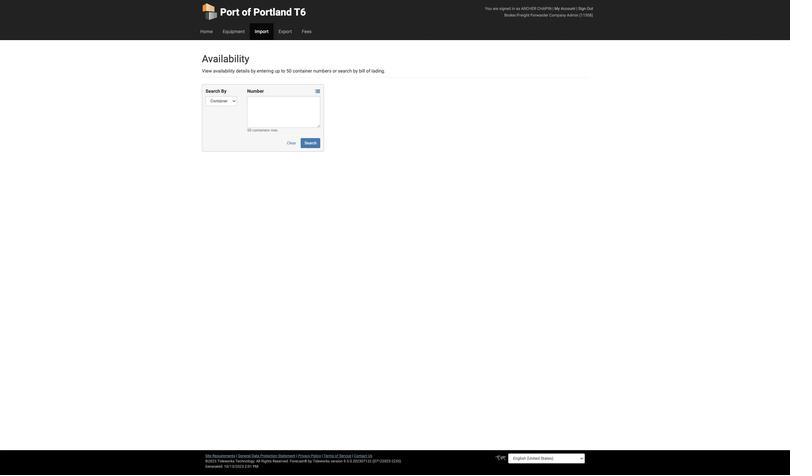 Task type: locate. For each thing, give the bounding box(es) containing it.
us
[[368, 454, 372, 459]]

search for search by
[[206, 89, 220, 94]]

equipment button
[[218, 23, 250, 40]]

| up tideworks
[[322, 454, 323, 459]]

1 horizontal spatial of
[[335, 454, 338, 459]]

0 vertical spatial 50
[[286, 68, 292, 74]]

service
[[339, 454, 351, 459]]

broker/freight
[[504, 13, 530, 18]]

of
[[242, 6, 251, 18], [366, 68, 370, 74], [335, 454, 338, 459]]

my account link
[[555, 6, 575, 11]]

(11508)
[[579, 13, 593, 18]]

of right port
[[242, 6, 251, 18]]

search
[[206, 89, 220, 94], [305, 141, 317, 146]]

all
[[256, 460, 260, 464]]

9.5.0.202307122
[[344, 460, 372, 464]]

2 horizontal spatial by
[[353, 68, 358, 74]]

0 horizontal spatial by
[[251, 68, 256, 74]]

chapin
[[537, 6, 552, 11]]

site requirements link
[[205, 454, 235, 459]]

import button
[[250, 23, 274, 40]]

1 horizontal spatial 50
[[286, 68, 292, 74]]

1 vertical spatial 50
[[247, 128, 251, 133]]

0 horizontal spatial of
[[242, 6, 251, 18]]

contact us link
[[354, 454, 372, 459]]

1 horizontal spatial search
[[305, 141, 317, 146]]

port of portland t6 link
[[202, 0, 306, 23]]

containers
[[252, 128, 270, 133]]

10/13/2023
[[224, 465, 244, 469]]

view
[[202, 68, 212, 74]]

search inside button
[[305, 141, 317, 146]]

generated:
[[205, 465, 223, 469]]

0 horizontal spatial search
[[206, 89, 220, 94]]

0 vertical spatial search
[[206, 89, 220, 94]]

general
[[238, 454, 251, 459]]

site
[[205, 454, 212, 459]]

site requirements | general data protection statement | privacy policy | terms of service | contact us ©2023 tideworks technology. all rights reserved. forecast® by tideworks version 9.5.0.202307122 (07122023-2235) generated: 10/13/2023 2:01 pm
[[205, 454, 401, 469]]

forwarder
[[531, 13, 548, 18]]

contact
[[354, 454, 367, 459]]

search
[[338, 68, 352, 74]]

by
[[251, 68, 256, 74], [353, 68, 358, 74], [308, 460, 312, 464]]

1 vertical spatial search
[[305, 141, 317, 146]]

of inside site requirements | general data protection statement | privacy policy | terms of service | contact us ©2023 tideworks technology. all rights reserved. forecast® by tideworks version 9.5.0.202307122 (07122023-2235) generated: 10/13/2023 2:01 pm
[[335, 454, 338, 459]]

as
[[516, 6, 520, 11]]

you are signed in as archer chapin | my account | sign out broker/freight forwarder company admin (11508)
[[485, 6, 593, 18]]

t6
[[294, 6, 306, 18]]

50 right to
[[286, 68, 292, 74]]

of up version
[[335, 454, 338, 459]]

export
[[279, 29, 292, 34]]

1 vertical spatial of
[[366, 68, 370, 74]]

search right clear button
[[305, 141, 317, 146]]

statement
[[278, 454, 295, 459]]

protection
[[260, 454, 277, 459]]

to
[[281, 68, 285, 74]]

| left sign
[[576, 6, 577, 11]]

2 vertical spatial of
[[335, 454, 338, 459]]

50 containers max
[[247, 128, 278, 133]]

availability
[[213, 68, 235, 74]]

by left bill
[[353, 68, 358, 74]]

privacy policy link
[[298, 454, 321, 459]]

search left by
[[206, 89, 220, 94]]

search button
[[301, 138, 320, 148]]

terms
[[324, 454, 334, 459]]

|
[[553, 6, 554, 11], [576, 6, 577, 11], [236, 454, 237, 459], [296, 454, 297, 459], [322, 454, 323, 459], [352, 454, 353, 459]]

0 vertical spatial of
[[242, 6, 251, 18]]

by down privacy policy link
[[308, 460, 312, 464]]

version
[[331, 460, 343, 464]]

(07122023-
[[373, 460, 392, 464]]

details
[[236, 68, 250, 74]]

Number text field
[[247, 96, 320, 128]]

tideworks
[[313, 460, 330, 464]]

1 horizontal spatial by
[[308, 460, 312, 464]]

2:01
[[245, 465, 252, 469]]

by
[[221, 89, 227, 94]]

archer
[[521, 6, 536, 11]]

bill
[[359, 68, 365, 74]]

availability
[[202, 53, 249, 65]]

50
[[286, 68, 292, 74], [247, 128, 251, 133]]

data
[[252, 454, 259, 459]]

lading.
[[372, 68, 385, 74]]

company
[[549, 13, 566, 18]]

you
[[485, 6, 492, 11]]

50 left containers
[[247, 128, 251, 133]]

of right bill
[[366, 68, 370, 74]]

export button
[[274, 23, 297, 40]]

by right the details
[[251, 68, 256, 74]]



Task type: vqa. For each thing, say whether or not it's contained in the screenshot.
of to the left
yes



Task type: describe. For each thing, give the bounding box(es) containing it.
number
[[247, 89, 264, 94]]

clear
[[287, 141, 296, 146]]

search by
[[206, 89, 227, 94]]

pm
[[253, 465, 258, 469]]

max
[[271, 128, 278, 133]]

port
[[220, 6, 239, 18]]

sign
[[578, 6, 586, 11]]

clear button
[[283, 138, 300, 148]]

in
[[512, 6, 515, 11]]

policy
[[311, 454, 321, 459]]

account
[[561, 6, 575, 11]]

fees
[[302, 29, 312, 34]]

admin
[[567, 13, 578, 18]]

| up forecast®
[[296, 454, 297, 459]]

forecast®
[[290, 460, 307, 464]]

| left general
[[236, 454, 237, 459]]

container
[[293, 68, 312, 74]]

| up 9.5.0.202307122
[[352, 454, 353, 459]]

rights
[[261, 460, 272, 464]]

import
[[255, 29, 269, 34]]

view availability details by entering up to 50 container numbers or search by bill of lading.
[[202, 68, 385, 74]]

my
[[555, 6, 560, 11]]

search for search
[[305, 141, 317, 146]]

port of portland t6
[[220, 6, 306, 18]]

reserved.
[[273, 460, 289, 464]]

by inside site requirements | general data protection statement | privacy policy | terms of service | contact us ©2023 tideworks technology. all rights reserved. forecast® by tideworks version 9.5.0.202307122 (07122023-2235) generated: 10/13/2023 2:01 pm
[[308, 460, 312, 464]]

up
[[275, 68, 280, 74]]

portland
[[254, 6, 292, 18]]

equipment
[[223, 29, 245, 34]]

2235)
[[392, 460, 401, 464]]

terms of service link
[[324, 454, 351, 459]]

technology.
[[235, 460, 255, 464]]

show list image
[[315, 89, 320, 94]]

privacy
[[298, 454, 310, 459]]

signed
[[499, 6, 511, 11]]

fees button
[[297, 23, 317, 40]]

0 horizontal spatial 50
[[247, 128, 251, 133]]

©2023 tideworks
[[205, 460, 235, 464]]

numbers
[[313, 68, 332, 74]]

sign out link
[[578, 6, 593, 11]]

general data protection statement link
[[238, 454, 295, 459]]

| left my
[[553, 6, 554, 11]]

out
[[587, 6, 593, 11]]

or
[[333, 68, 337, 74]]

are
[[493, 6, 498, 11]]

home button
[[195, 23, 218, 40]]

requirements
[[212, 454, 235, 459]]

entering
[[257, 68, 274, 74]]

home
[[200, 29, 213, 34]]

2 horizontal spatial of
[[366, 68, 370, 74]]



